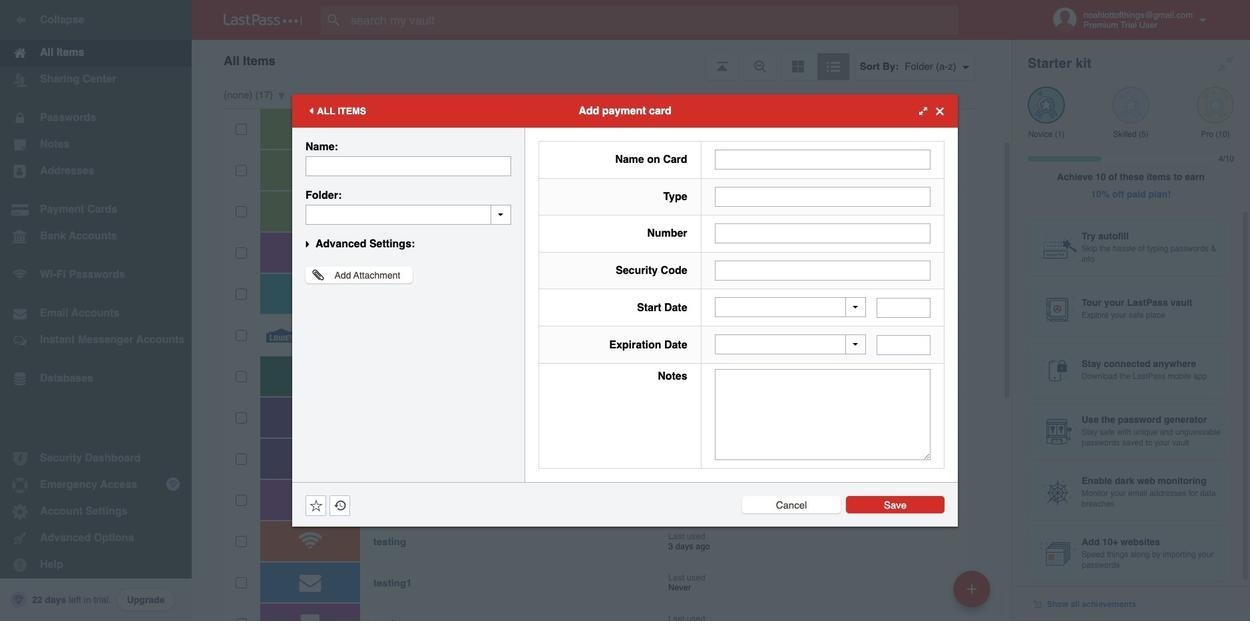 Task type: describe. For each thing, give the bounding box(es) containing it.
search my vault text field
[[321, 5, 985, 35]]

lastpass image
[[224, 14, 302, 26]]

Search search field
[[321, 5, 985, 35]]



Task type: locate. For each thing, give the bounding box(es) containing it.
None text field
[[715, 150, 931, 170], [306, 156, 511, 176], [306, 205, 511, 225], [715, 261, 931, 281], [715, 150, 931, 170], [306, 156, 511, 176], [306, 205, 511, 225], [715, 261, 931, 281]]

new item image
[[967, 585, 977, 594]]

main navigation navigation
[[0, 0, 192, 622]]

new item navigation
[[949, 567, 999, 622]]

dialog
[[292, 95, 958, 527]]

None text field
[[715, 187, 931, 207], [715, 224, 931, 244], [877, 298, 931, 318], [877, 335, 931, 355], [715, 370, 931, 461], [715, 187, 931, 207], [715, 224, 931, 244], [877, 298, 931, 318], [877, 335, 931, 355], [715, 370, 931, 461]]

vault options navigation
[[192, 40, 1012, 80]]



